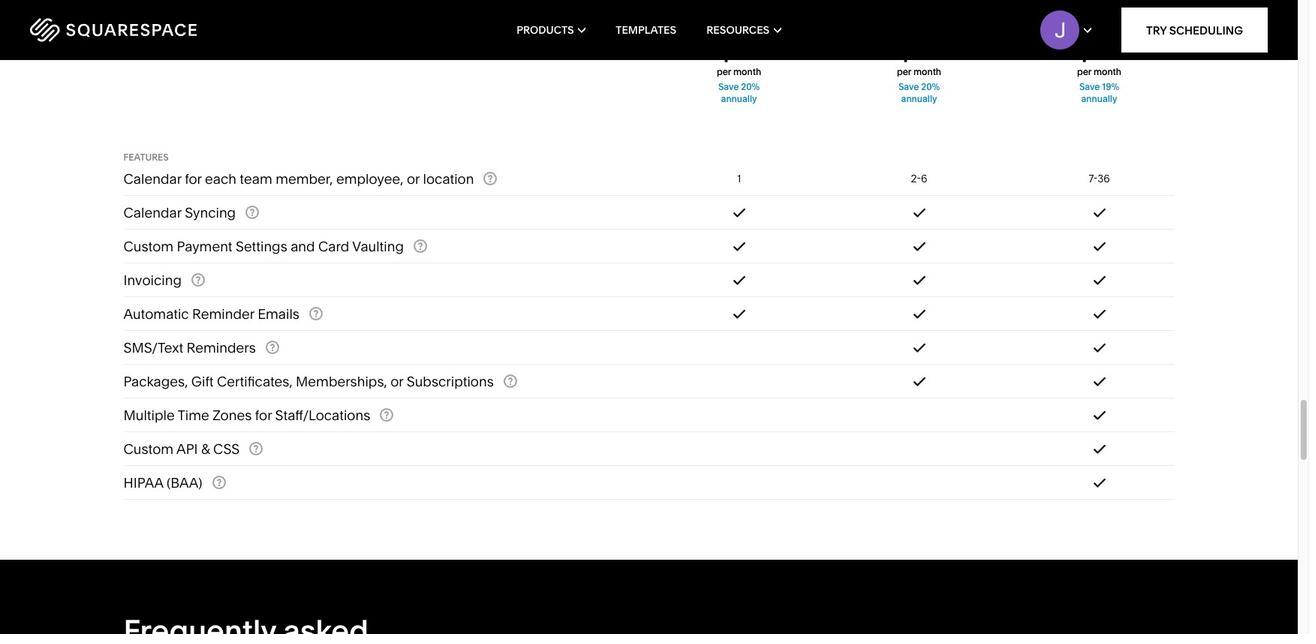 Task type: describe. For each thing, give the bounding box(es) containing it.
subscriptions
[[407, 373, 494, 391]]

7-
[[1089, 172, 1098, 186]]

$34
[[898, 36, 940, 65]]

memberships,
[[296, 373, 387, 391]]

pay for pay monthly
[[148, 33, 171, 51]]

applies to emerging plan image for custom payment settings and card vaulting
[[733, 242, 745, 252]]

5 applies to powerhouse plan image from the top
[[1094, 377, 1106, 387]]

multiple time zones for staff/locations
[[124, 407, 371, 424]]

resources button
[[707, 0, 782, 60]]

css
[[213, 441, 240, 458]]

20% for $27
[[922, 81, 940, 93]]

per month save 19% annually
[[1078, 66, 1122, 105]]

applies to emerging plan image for invoicing
[[733, 276, 745, 285]]

1
[[737, 172, 742, 186]]

syncing
[[185, 204, 236, 222]]

0 vertical spatial for
[[185, 170, 202, 188]]

save for $27
[[899, 81, 920, 93]]

monthly
[[174, 33, 226, 51]]

1 applies to powerhouse plan image from the top
[[1094, 242, 1106, 252]]

packages,
[[124, 373, 188, 391]]

products button
[[517, 0, 586, 60]]

card
[[318, 238, 350, 255]]

templates
[[616, 23, 677, 37]]

reminder
[[192, 306, 254, 323]]

resources
[[707, 23, 770, 37]]

pay for pay annually
[[148, 7, 171, 24]]

certificates,
[[217, 373, 293, 391]]

pay monthly
[[148, 33, 226, 51]]

calendar for each team member, employee, or location
[[124, 170, 474, 188]]

&
[[201, 441, 210, 458]]

sms/text reminders
[[124, 339, 256, 357]]

packages, gift certificates, memberships, or subscriptions
[[124, 373, 494, 391]]

settings
[[236, 238, 288, 255]]

19%
[[1103, 81, 1120, 93]]

6
[[922, 172, 928, 186]]

applies to powerhouse plan image for reminders
[[1094, 343, 1106, 353]]

applies to growing plan image for reminder
[[914, 309, 926, 319]]

emails
[[258, 306, 300, 323]]

powerhouse
[[1051, 7, 1149, 27]]

per for $16
[[717, 66, 732, 78]]

per for $49
[[1078, 66, 1092, 78]]

member,
[[276, 170, 333, 188]]

features
[[124, 152, 169, 163]]

annually
[[173, 7, 229, 24]]

(baa)
[[167, 475, 202, 492]]

hipaa (baa)
[[124, 475, 202, 492]]

try scheduling
[[1147, 23, 1244, 37]]

emerging
[[701, 7, 778, 27]]

1 applies to growing plan image from the top
[[914, 242, 926, 252]]

api
[[177, 441, 198, 458]]

try
[[1147, 23, 1167, 37]]

$16
[[720, 36, 758, 65]]

calendar for calendar syncing
[[124, 204, 182, 222]]



Task type: locate. For each thing, give the bounding box(es) containing it.
employee,
[[336, 170, 404, 188]]

or left location
[[407, 170, 420, 188]]

annually for $49
[[1082, 93, 1118, 105]]

applies to powerhouse plan image
[[1094, 242, 1106, 252], [1094, 445, 1106, 454], [1094, 478, 1106, 488]]

save inside per month save 19% annually
[[1080, 81, 1101, 93]]

per month save 20% annually down $34 on the top
[[897, 66, 942, 105]]

1 per from the left
[[717, 66, 732, 78]]

2 annually from the left
[[902, 93, 938, 105]]

0 vertical spatial custom
[[124, 238, 174, 255]]

applies to growing plan image for reminders
[[914, 343, 926, 353]]

20% down $20
[[742, 81, 760, 93]]

staff/locations
[[275, 407, 371, 424]]

2 applies to growing plan image from the top
[[914, 377, 926, 387]]

for right zones
[[255, 407, 272, 424]]

month inside per month save 19% annually
[[1094, 66, 1122, 78]]

pay annually button
[[124, 7, 301, 25]]

1 custom from the top
[[124, 238, 174, 255]]

applies to powerhouse plan image for reminder
[[1094, 309, 1106, 319]]

1 vertical spatial custom
[[124, 441, 174, 458]]

2 per month save 20% annually from the left
[[897, 66, 942, 105]]

save
[[719, 81, 739, 93], [899, 81, 920, 93], [1080, 81, 1101, 93]]

applies to growing plan image for syncing
[[914, 208, 926, 218]]

2 calendar from the top
[[124, 204, 182, 222]]

3 annually from the left
[[1082, 93, 1118, 105]]

reminders
[[187, 339, 256, 357]]

team
[[240, 170, 272, 188]]

custom for custom api & css
[[124, 441, 174, 458]]

month down $20
[[734, 66, 762, 78]]

0 vertical spatial applies to powerhouse plan image
[[1094, 242, 1106, 252]]

per
[[717, 66, 732, 78], [897, 66, 912, 78], [1078, 66, 1092, 78]]

0 vertical spatial pay
[[148, 7, 171, 24]]

1 horizontal spatial or
[[407, 170, 420, 188]]

month for $49
[[1094, 66, 1122, 78]]

applies to emerging plan image for automatic reminder emails
[[733, 309, 745, 319]]

calendar syncing
[[124, 204, 236, 222]]

1 applies to powerhouse plan image from the top
[[1094, 208, 1106, 218]]

for
[[185, 170, 202, 188], [255, 407, 272, 424]]

per inside per month save 19% annually
[[1078, 66, 1092, 78]]

payment
[[177, 238, 232, 255]]

0 vertical spatial applies to emerging plan image
[[733, 276, 745, 285]]

2 per from the left
[[897, 66, 912, 78]]

$61
[[1080, 36, 1118, 65]]

applies to powerhouse plan image for hipaa (baa)
[[1094, 478, 1106, 488]]

per month save 20% annually for $16
[[717, 66, 762, 105]]

month
[[734, 66, 762, 78], [914, 66, 942, 78], [1094, 66, 1122, 78]]

1 month from the left
[[734, 66, 762, 78]]

1 horizontal spatial 20%
[[922, 81, 940, 93]]

per month save 20% annually
[[717, 66, 762, 105], [897, 66, 942, 105]]

pay annually
[[148, 7, 229, 24]]

applies to powerhouse plan image for custom api & css
[[1094, 445, 1106, 454]]

save left 19%
[[1080, 81, 1101, 93]]

1 pay from the top
[[148, 7, 171, 24]]

annually down 19%
[[1082, 93, 1118, 105]]

$20
[[718, 36, 760, 65]]

custom up invoicing
[[124, 238, 174, 255]]

2 applies to powerhouse plan image from the top
[[1094, 276, 1106, 285]]

per down $20
[[717, 66, 732, 78]]

2 vertical spatial applies to powerhouse plan image
[[1094, 478, 1106, 488]]

annually for $16
[[721, 93, 757, 105]]

20% down $34 on the top
[[922, 81, 940, 93]]

custom down multiple
[[124, 441, 174, 458]]

applies to powerhouse plan image
[[1094, 208, 1106, 218], [1094, 276, 1106, 285], [1094, 309, 1106, 319], [1094, 343, 1106, 353], [1094, 377, 1106, 387], [1094, 411, 1106, 421]]

0 horizontal spatial annually
[[721, 93, 757, 105]]

1 vertical spatial for
[[255, 407, 272, 424]]

0 vertical spatial or
[[407, 170, 420, 188]]

custom payment settings and card vaulting
[[124, 238, 404, 255]]

calendar
[[124, 170, 182, 188], [124, 204, 182, 222]]

annually inside per month save 19% annually
[[1082, 93, 1118, 105]]

2-
[[911, 172, 922, 186]]

1 20% from the left
[[742, 81, 760, 93]]

2 applies to emerging plan image from the top
[[733, 242, 745, 252]]

2-6
[[911, 172, 928, 186]]

1 vertical spatial applies to emerging plan image
[[733, 242, 745, 252]]

3 applies to powerhouse plan image from the top
[[1094, 478, 1106, 488]]

2 month from the left
[[914, 66, 942, 78]]

per down $49
[[1078, 66, 1092, 78]]

per month save 20% annually down $20
[[717, 66, 762, 105]]

pay down pay annually
[[148, 33, 171, 51]]

2 applies to growing plan image from the top
[[914, 276, 926, 285]]

2 20% from the left
[[922, 81, 940, 93]]

20% for $16
[[742, 81, 760, 93]]

sms/text
[[124, 339, 183, 357]]

1 per month save 20% annually from the left
[[717, 66, 762, 105]]

try scheduling link
[[1122, 8, 1269, 53]]

applies to growing plan image
[[914, 208, 926, 218], [914, 276, 926, 285], [914, 309, 926, 319], [914, 343, 926, 353]]

month for $16
[[734, 66, 762, 78]]

0 horizontal spatial save
[[719, 81, 739, 93]]

pay monthly button
[[124, 33, 226, 51]]

annually down $34 on the top
[[902, 93, 938, 105]]

automatic reminder emails
[[124, 306, 300, 323]]

time
[[178, 407, 209, 424]]

3 save from the left
[[1080, 81, 1101, 93]]

and
[[291, 238, 315, 255]]

gift
[[191, 373, 214, 391]]

products
[[517, 23, 574, 37]]

1 horizontal spatial annually
[[902, 93, 938, 105]]

2 custom from the top
[[124, 441, 174, 458]]

1 calendar from the top
[[124, 170, 182, 188]]

3 month from the left
[[1094, 66, 1122, 78]]

1 vertical spatial applies to powerhouse plan image
[[1094, 445, 1106, 454]]

annually down $20
[[721, 93, 757, 105]]

applies to powerhouse plan image for syncing
[[1094, 208, 1106, 218]]

1 horizontal spatial per month save 20% annually
[[897, 66, 942, 105]]

1 applies to emerging plan image from the top
[[733, 208, 745, 218]]

1 annually from the left
[[721, 93, 757, 105]]

scheduling
[[1170, 23, 1244, 37]]

save for $16
[[719, 81, 739, 93]]

vaulting
[[353, 238, 404, 255]]

1 vertical spatial pay
[[148, 33, 171, 51]]

1 vertical spatial applies to emerging plan image
[[733, 309, 745, 319]]

month for $27
[[914, 66, 942, 78]]

squarespace logo link
[[30, 18, 278, 42]]

squarespace logo image
[[30, 18, 197, 42]]

3 applies to powerhouse plan image from the top
[[1094, 309, 1106, 319]]

month up 19%
[[1094, 66, 1122, 78]]

1 vertical spatial applies to growing plan image
[[914, 377, 926, 387]]

2 horizontal spatial save
[[1080, 81, 1101, 93]]

0 horizontal spatial per month save 20% annually
[[717, 66, 762, 105]]

3 per from the left
[[1078, 66, 1092, 78]]

annually for $27
[[902, 93, 938, 105]]

$49
[[1078, 36, 1120, 65]]

custom
[[124, 238, 174, 255], [124, 441, 174, 458]]

save down $34 on the top
[[899, 81, 920, 93]]

2 save from the left
[[899, 81, 920, 93]]

calendar for calendar for each team member, employee, or location
[[124, 170, 182, 188]]

for left each
[[185, 170, 202, 188]]

0 vertical spatial applies to growing plan image
[[914, 242, 926, 252]]

applies to powerhouse plan image for time
[[1094, 411, 1106, 421]]

1 horizontal spatial month
[[914, 66, 942, 78]]

month down $34 on the top
[[914, 66, 942, 78]]

or
[[407, 170, 420, 188], [391, 373, 404, 391]]

20%
[[742, 81, 760, 93], [922, 81, 940, 93]]

0 horizontal spatial 20%
[[742, 81, 760, 93]]

2 applies to emerging plan image from the top
[[733, 309, 745, 319]]

automatic
[[124, 306, 189, 323]]

each
[[205, 170, 237, 188]]

1 save from the left
[[719, 81, 739, 93]]

3 applies to growing plan image from the top
[[914, 309, 926, 319]]

applies to emerging plan image for calendar syncing
[[733, 208, 745, 218]]

save down $20
[[719, 81, 739, 93]]

multiple
[[124, 407, 175, 424]]

annually
[[721, 93, 757, 105], [902, 93, 938, 105], [1082, 93, 1118, 105]]

1 applies to emerging plan image from the top
[[733, 276, 745, 285]]

per for $27
[[897, 66, 912, 78]]

save for $49
[[1080, 81, 1101, 93]]

1 applies to growing plan image from the top
[[914, 208, 926, 218]]

zones
[[213, 407, 252, 424]]

applies to emerging plan image
[[733, 208, 745, 218], [733, 242, 745, 252]]

pay
[[148, 7, 171, 24], [148, 33, 171, 51]]

per month save 20% annually for $27
[[897, 66, 942, 105]]

per down $34 on the top
[[897, 66, 912, 78]]

custom for custom payment settings and card vaulting
[[124, 238, 174, 255]]

4 applies to growing plan image from the top
[[914, 343, 926, 353]]

6 applies to powerhouse plan image from the top
[[1094, 411, 1106, 421]]

0 horizontal spatial for
[[185, 170, 202, 188]]

invoicing
[[124, 272, 182, 289]]

applies to growing plan image
[[914, 242, 926, 252], [914, 377, 926, 387]]

location
[[423, 170, 474, 188]]

or left subscriptions
[[391, 373, 404, 391]]

1 vertical spatial or
[[391, 373, 404, 391]]

hipaa
[[124, 475, 164, 492]]

0 vertical spatial calendar
[[124, 170, 182, 188]]

4 applies to powerhouse plan image from the top
[[1094, 343, 1106, 353]]

1 horizontal spatial per
[[897, 66, 912, 78]]

templates link
[[616, 0, 677, 60]]

2 horizontal spatial per
[[1078, 66, 1092, 78]]

custom api & css
[[124, 441, 240, 458]]

applies to emerging plan image
[[733, 276, 745, 285], [733, 309, 745, 319]]

1 horizontal spatial save
[[899, 81, 920, 93]]

1 horizontal spatial for
[[255, 407, 272, 424]]

36
[[1098, 172, 1111, 186]]

pay up pay monthly button
[[148, 7, 171, 24]]

0 vertical spatial applies to emerging plan image
[[733, 208, 745, 218]]

pay inside pay annually button
[[148, 7, 171, 24]]

2 horizontal spatial annually
[[1082, 93, 1118, 105]]

7-36
[[1089, 172, 1111, 186]]

2 horizontal spatial month
[[1094, 66, 1122, 78]]

1 vertical spatial calendar
[[124, 204, 182, 222]]

$27
[[899, 36, 939, 65]]

2 pay from the top
[[148, 33, 171, 51]]

2 applies to powerhouse plan image from the top
[[1094, 445, 1106, 454]]

0 horizontal spatial month
[[734, 66, 762, 78]]

0 horizontal spatial or
[[391, 373, 404, 391]]

0 horizontal spatial per
[[717, 66, 732, 78]]



Task type: vqa. For each thing, say whether or not it's contained in the screenshot.
$20
yes



